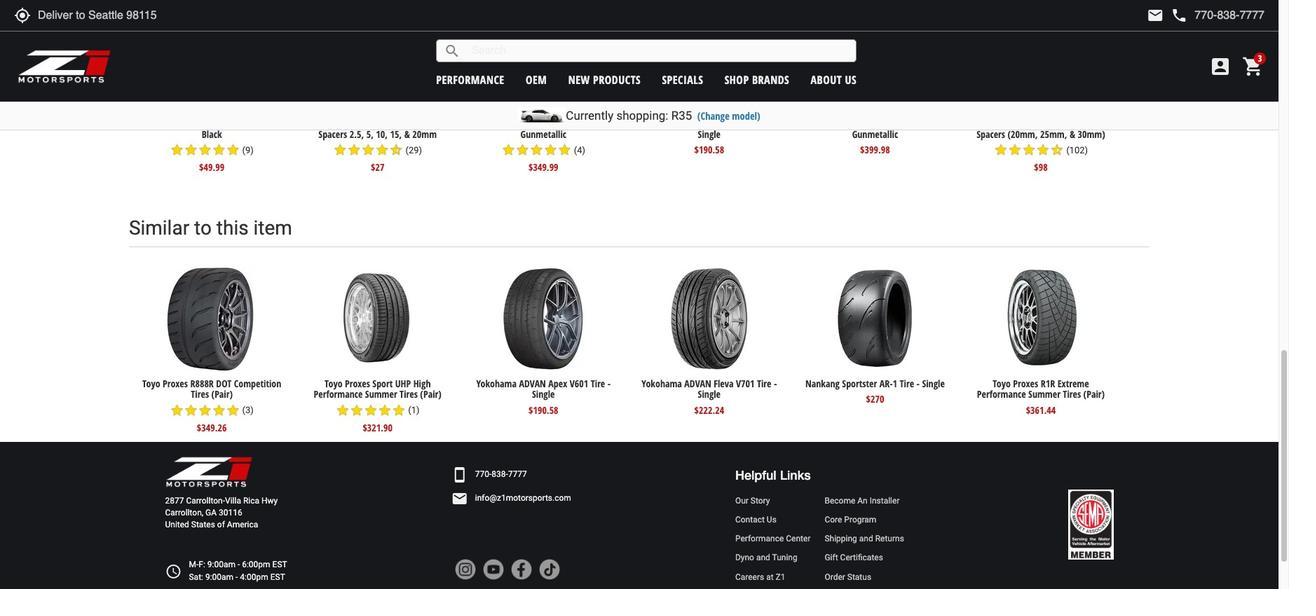 Task type: locate. For each thing, give the bounding box(es) containing it.
2 horizontal spatial toyo
[[993, 377, 1011, 390]]

sale - z1 zm-23 wheel - pair - gunmetallic $399.98
[[816, 117, 934, 156]]

2 zm- from the left
[[853, 117, 868, 130]]

performance inside toyo proxes r1r extreme performance summer tires (pair) $361.44
[[977, 388, 1026, 401]]

0 vertical spatial and
[[859, 534, 873, 544]]

v701
[[736, 377, 755, 390]]

tires inside the toyo proxes sport uhp high performance summer tires (pair) star star star star star (1) $321.90
[[400, 388, 418, 401]]

summer inside toyo proxes r1r extreme performance summer tires (pair) $361.44
[[1029, 388, 1061, 401]]

our story link
[[735, 496, 811, 508]]

toyo inside 'toyo proxes r888r dot competition tires (pair) star star star star star (3) $349.26'
[[142, 377, 160, 390]]

15,
[[390, 127, 402, 141]]

1 gunmetallic from the left
[[521, 127, 566, 141]]

(pair) inside the toyo proxes sport uhp high performance summer tires (pair) star star star star star (1) $321.90
[[420, 388, 442, 401]]

1 horizontal spatial gunmetallic
[[852, 127, 898, 141]]

2 spacers from the left
[[977, 127, 1005, 141]]

carrollton-
[[186, 496, 225, 506]]

1 cnc from the left
[[312, 117, 327, 130]]

2 horizontal spatial (pair)
[[1084, 388, 1105, 401]]

1 toyo from the left
[[142, 377, 160, 390]]

(4)
[[574, 145, 585, 155]]

links
[[780, 467, 811, 483]]

states
[[191, 520, 215, 530]]

tires left dot
[[191, 388, 209, 401]]

1 horizontal spatial proxes
[[345, 377, 370, 390]]

cnc inside cnc aluminum hub centric wheel spacers 2.5, 5, 10, 15, & 20mm star star star star star_half (29) $27
[[312, 117, 327, 130]]

nankang sportster ar-1 tire - single $270
[[805, 377, 945, 406]]

wheel inside cnc aluminum bolt-on wheel spacers (20mm, 25mm, & 30mm) star star star star star_half (102) $98
[[1075, 117, 1099, 130]]

1 horizontal spatial &
[[1070, 127, 1075, 141]]

us for contact us
[[767, 515, 777, 525]]

2 horizontal spatial tires
[[1063, 388, 1081, 401]]

installer
[[870, 496, 900, 506]]

returns
[[875, 534, 904, 544]]

1 horizontal spatial star_half
[[1050, 143, 1064, 157]]

ar-
[[880, 377, 893, 390]]

0 horizontal spatial gunmetallic
[[521, 127, 566, 141]]

0 horizontal spatial aluminum
[[330, 117, 370, 130]]

1 proxes from the left
[[163, 377, 188, 390]]

0 horizontal spatial spacers
[[319, 127, 347, 141]]

& right 15,
[[404, 127, 410, 141]]

0 horizontal spatial 23
[[521, 117, 530, 130]]

and for returns
[[859, 534, 873, 544]]

1 horizontal spatial yokohama advan apex v601 tire - single $190.58
[[642, 117, 777, 156]]

0 horizontal spatial &
[[404, 127, 410, 141]]

gunmetallic
[[521, 127, 566, 141], [852, 127, 898, 141]]

tiktok link image
[[539, 559, 560, 580]]

sport
[[372, 377, 393, 390]]

advan
[[685, 117, 712, 130], [519, 377, 546, 390], [684, 377, 711, 390]]

0 horizontal spatial (pair)
[[211, 388, 233, 401]]

yokohama advan apex v601 tire - single $190.58
[[642, 117, 777, 156], [476, 377, 611, 417]]

star_half inside cnc aluminum bolt-on wheel spacers (20mm, 25mm, & 30mm) star star star star star_half (102) $98
[[1050, 143, 1064, 157]]

3 wheel from the left
[[879, 117, 903, 130]]

2 aluminum from the left
[[1001, 117, 1041, 130]]

contact
[[735, 515, 765, 525]]

and right dyno
[[756, 553, 770, 563]]

tires inside toyo proxes r1r extreme performance summer tires (pair) $361.44
[[1063, 388, 1081, 401]]

z1 zm-23 wheel - single - gunmetallic star star star star star (4) $349.99
[[494, 117, 593, 174]]

3 toyo from the left
[[993, 377, 1011, 390]]

model)
[[732, 109, 760, 123]]

us right the about
[[845, 72, 857, 87]]

2 23 from the left
[[868, 117, 877, 130]]

v601
[[736, 117, 754, 130], [570, 377, 588, 390]]

toyo left the sport
[[325, 377, 343, 390]]

wheel left 'pair'
[[879, 117, 903, 130]]

wheel
[[419, 117, 443, 130], [532, 117, 556, 130], [879, 117, 903, 130], [1075, 117, 1099, 130]]

closed
[[186, 117, 211, 130]]

1 horizontal spatial $190.58
[[694, 143, 724, 156]]

0 horizontal spatial tires
[[191, 388, 209, 401]]

1 vertical spatial us
[[767, 515, 777, 525]]

1 horizontal spatial aluminum
[[1001, 117, 1041, 130]]

summer up $321.90
[[365, 388, 397, 401]]

0 horizontal spatial toyo
[[142, 377, 160, 390]]

dyno and tuning
[[735, 553, 798, 563]]

single inside yokohama advan fleva v701 tire - single $222.24
[[698, 388, 721, 401]]

end
[[214, 117, 228, 130]]

2.5,
[[350, 127, 364, 141]]

1 star_half from the left
[[389, 143, 403, 157]]

gunmetallic inside 'z1 zm-23 wheel - single - gunmetallic star star star star star (4) $349.99'
[[521, 127, 566, 141]]

1 zm- from the left
[[506, 117, 521, 130]]

performance
[[436, 72, 504, 87]]

1 vertical spatial and
[[756, 553, 770, 563]]

villa
[[225, 496, 241, 506]]

contact us
[[735, 515, 777, 525]]

1 horizontal spatial us
[[845, 72, 857, 87]]

23 up $399.98
[[868, 117, 877, 130]]

proxes left the sport
[[345, 377, 370, 390]]

1 vertical spatial est
[[270, 572, 285, 582]]

23 down oem 'link'
[[521, 117, 530, 130]]

cnc left the (20mm,
[[983, 117, 998, 130]]

cnc inside cnc aluminum bolt-on wheel spacers (20mm, 25mm, & 30mm) star star star star star_half (102) $98
[[983, 117, 998, 130]]

instagram link image
[[455, 559, 476, 580]]

0 horizontal spatial apex
[[548, 377, 567, 390]]

fleva
[[714, 377, 734, 390]]

search
[[444, 42, 461, 59]]

wheel right centric
[[419, 117, 443, 130]]

shipping and returns
[[825, 534, 904, 544]]

star_half
[[389, 143, 403, 157], [1050, 143, 1064, 157]]

careers at z1
[[735, 572, 786, 582]]

contact us link
[[735, 515, 811, 527]]

est right 4:00pm on the bottom
[[270, 572, 285, 582]]

1 & from the left
[[404, 127, 410, 141]]

0 vertical spatial us
[[845, 72, 857, 87]]

wheel inside the sale - z1 zm-23 wheel - pair - gunmetallic $399.98
[[879, 117, 903, 130]]

ga
[[205, 508, 217, 518]]

proxes inside toyo proxes r1r extreme performance summer tires (pair) $361.44
[[1013, 377, 1038, 390]]

spacers for star
[[319, 127, 347, 141]]

program
[[844, 515, 877, 525]]

1 (pair) from the left
[[211, 388, 233, 401]]

tires right r1r
[[1063, 388, 1081, 401]]

23
[[521, 117, 530, 130], [868, 117, 877, 130]]

1 wheel from the left
[[419, 117, 443, 130]]

sportster
[[842, 377, 877, 390]]

1 vertical spatial v601
[[570, 377, 588, 390]]

tires up (1)
[[400, 388, 418, 401]]

1 horizontal spatial cnc
[[983, 117, 998, 130]]

facebook link image
[[511, 559, 532, 580]]

performance down contact us
[[735, 534, 784, 544]]

(pair) right uhp
[[420, 388, 442, 401]]

proxes for $349.26
[[163, 377, 188, 390]]

similar
[[129, 217, 189, 240]]

oem
[[526, 72, 547, 87]]

f:
[[199, 560, 205, 570]]

and down core program link
[[859, 534, 873, 544]]

aluminum inside cnc aluminum bolt-on wheel spacers (20mm, 25mm, & 30mm) star star star star star_half (102) $98
[[1001, 117, 1041, 130]]

yokohama inside yokohama advan fleva v701 tire - single $222.24
[[642, 377, 682, 390]]

become
[[825, 496, 855, 506]]

2 cnc from the left
[[983, 117, 998, 130]]

1 horizontal spatial v601
[[736, 117, 754, 130]]

r888r
[[190, 377, 214, 390]]

1 summer from the left
[[365, 388, 397, 401]]

aluminum left "hub"
[[330, 117, 370, 130]]

2 & from the left
[[1070, 127, 1075, 141]]

23 inside 'z1 zm-23 wheel - single - gunmetallic star star star star star (4) $349.99'
[[521, 117, 530, 130]]

0 horizontal spatial cnc
[[312, 117, 327, 130]]

1 horizontal spatial (pair)
[[420, 388, 442, 401]]

center
[[786, 534, 811, 544]]

apex
[[714, 117, 733, 130], [548, 377, 567, 390]]

0 horizontal spatial $190.58
[[529, 403, 558, 417]]

proxes left r1r
[[1013, 377, 1038, 390]]

performance up $361.44
[[977, 388, 1026, 401]]

1 horizontal spatial spacers
[[977, 127, 1005, 141]]

tires
[[191, 388, 209, 401], [400, 388, 418, 401], [1063, 388, 1081, 401]]

shop brands link
[[725, 72, 790, 87]]

summer up $361.44
[[1029, 388, 1061, 401]]

& up (102) on the right top of the page
[[1070, 127, 1075, 141]]

1 vertical spatial $190.58
[[529, 403, 558, 417]]

(pair)
[[211, 388, 233, 401], [420, 388, 442, 401], [1084, 388, 1105, 401]]

(3)
[[242, 405, 254, 416]]

toyo left r888r
[[142, 377, 160, 390]]

2 star_half from the left
[[1050, 143, 1064, 157]]

0 horizontal spatial performance
[[314, 388, 363, 401]]

1 horizontal spatial summer
[[1029, 388, 1061, 401]]

2 horizontal spatial performance
[[977, 388, 1026, 401]]

toyo inside toyo proxes r1r extreme performance summer tires (pair) $361.44
[[993, 377, 1011, 390]]

cnc for star_half
[[983, 117, 998, 130]]

z1 inside 'z1 zm-23 wheel - single - gunmetallic star star star star star (4) $349.99'
[[494, 117, 503, 130]]

1 horizontal spatial 23
[[868, 117, 877, 130]]

sale
[[816, 117, 833, 130]]

0 vertical spatial $190.58
[[694, 143, 724, 156]]

wheel right on
[[1075, 117, 1099, 130]]

aluminum left bolt-
[[1001, 117, 1041, 130]]

770-
[[475, 470, 492, 479]]

1 horizontal spatial zm-
[[853, 117, 868, 130]]

performance center
[[735, 534, 811, 544]]

(pair) up $349.26 at the left of the page
[[211, 388, 233, 401]]

splined
[[156, 117, 184, 130]]

proxes inside the toyo proxes sport uhp high performance summer tires (pair) star star star star star (1) $321.90
[[345, 377, 370, 390]]

performance left the sport
[[314, 388, 363, 401]]

info@z1motorsports.com link
[[475, 493, 571, 505]]

2 toyo from the left
[[325, 377, 343, 390]]

shipping and returns link
[[825, 534, 904, 546]]

aluminum inside cnc aluminum hub centric wheel spacers 2.5, 5, 10, 15, & 20mm star star star star star_half (29) $27
[[330, 117, 370, 130]]

$190.58
[[694, 143, 724, 156], [529, 403, 558, 417]]

single inside nankang sportster ar-1 tire - single $270
[[922, 377, 945, 390]]

1 vertical spatial yokohama advan apex v601 tire - single $190.58
[[476, 377, 611, 417]]

gunmetallic up $349.99
[[521, 127, 566, 141]]

us inside contact us link
[[767, 515, 777, 525]]

2 summer from the left
[[1029, 388, 1061, 401]]

3 proxes from the left
[[1013, 377, 1038, 390]]

certificates
[[840, 553, 883, 563]]

core
[[825, 515, 842, 525]]

z1 down performance link
[[494, 117, 503, 130]]

spacers left the (20mm,
[[977, 127, 1005, 141]]

1 horizontal spatial tires
[[400, 388, 418, 401]]

toyo left r1r
[[993, 377, 1011, 390]]

shopping_cart
[[1242, 55, 1265, 78]]

Search search field
[[461, 40, 856, 62]]

star_half down 15,
[[389, 143, 403, 157]]

0 horizontal spatial v601
[[570, 377, 588, 390]]

1 horizontal spatial toyo
[[325, 377, 343, 390]]

wheel up $349.99
[[532, 117, 556, 130]]

1 spacers from the left
[[319, 127, 347, 141]]

spacers for star_half
[[977, 127, 1005, 141]]

cnc left 2.5,
[[312, 117, 327, 130]]

this
[[216, 217, 249, 240]]

1 tires from the left
[[191, 388, 209, 401]]

r1r
[[1041, 377, 1055, 390]]

2 (pair) from the left
[[420, 388, 442, 401]]

aluminum for star_half
[[1001, 117, 1041, 130]]

2 wheel from the left
[[532, 117, 556, 130]]

star_half down 25mm,
[[1050, 143, 1064, 157]]

currently
[[566, 109, 614, 123]]

(102)
[[1066, 145, 1088, 155]]

est
[[272, 560, 287, 570], [270, 572, 285, 582]]

1 horizontal spatial and
[[859, 534, 873, 544]]

0 horizontal spatial us
[[767, 515, 777, 525]]

0 horizontal spatial and
[[756, 553, 770, 563]]

0 vertical spatial apex
[[714, 117, 733, 130]]

1 vertical spatial apex
[[548, 377, 567, 390]]

toyo
[[142, 377, 160, 390], [325, 377, 343, 390], [993, 377, 1011, 390]]

0 horizontal spatial zm-
[[506, 117, 521, 130]]

toyo for star
[[325, 377, 343, 390]]

0 horizontal spatial yokohama advan apex v601 tire - single $190.58
[[476, 377, 611, 417]]

(1)
[[408, 405, 420, 416]]

gunmetallic up $399.98
[[852, 127, 898, 141]]

$349.26
[[197, 421, 227, 434]]

smartphone 770-838-7777
[[451, 467, 527, 483]]

$49.99
[[199, 161, 225, 174]]

and
[[859, 534, 873, 544], [756, 553, 770, 563]]

proxes inside 'toyo proxes r888r dot competition tires (pair) star star star star star (3) $349.26'
[[163, 377, 188, 390]]

1 23 from the left
[[521, 117, 530, 130]]

z1 right at
[[776, 572, 786, 582]]

z1 right 'sale'
[[841, 117, 850, 130]]

hwy
[[261, 496, 278, 506]]

0 vertical spatial 9:00am
[[207, 560, 236, 570]]

yokohama
[[642, 117, 683, 130], [476, 377, 517, 390], [642, 377, 682, 390]]

2 horizontal spatial proxes
[[1013, 377, 1038, 390]]

(pair) right r1r
[[1084, 388, 1105, 401]]

spacers inside cnc aluminum bolt-on wheel spacers (20mm, 25mm, & 30mm) star star star star star_half (102) $98
[[977, 127, 1005, 141]]

z1 left the splined
[[145, 117, 154, 130]]

of
[[217, 520, 225, 530]]

to
[[194, 217, 212, 240]]

advan inside yokohama advan fleva v701 tire - single $222.24
[[684, 377, 711, 390]]

3 tires from the left
[[1063, 388, 1081, 401]]

9:00am right f:
[[207, 560, 236, 570]]

& inside cnc aluminum bolt-on wheel spacers (20mm, 25mm, & 30mm) star star star star star_half (102) $98
[[1070, 127, 1075, 141]]

tires inside 'toyo proxes r888r dot competition tires (pair) star star star star star (3) $349.26'
[[191, 388, 209, 401]]

0 horizontal spatial star_half
[[389, 143, 403, 157]]

aluminum
[[330, 117, 370, 130], [1001, 117, 1041, 130]]

2 proxes from the left
[[345, 377, 370, 390]]

0 vertical spatial yokohama advan apex v601 tire - single $190.58
[[642, 117, 777, 156]]

kit
[[263, 117, 273, 130]]

1 aluminum from the left
[[330, 117, 370, 130]]

3 (pair) from the left
[[1084, 388, 1105, 401]]

2 tires from the left
[[400, 388, 418, 401]]

4 wheel from the left
[[1075, 117, 1099, 130]]

0 horizontal spatial proxes
[[163, 377, 188, 390]]

0 horizontal spatial summer
[[365, 388, 397, 401]]

proxes left r888r
[[163, 377, 188, 390]]

toyo inside the toyo proxes sport uhp high performance summer tires (pair) star star star star star (1) $321.90
[[325, 377, 343, 390]]

spacers left 2.5,
[[319, 127, 347, 141]]

9:00am right sat: on the bottom of page
[[205, 572, 234, 582]]

youtube link image
[[483, 559, 504, 580]]

mail phone
[[1147, 7, 1188, 24]]

est right 6:00pm
[[272, 560, 287, 570]]

us down our story link
[[767, 515, 777, 525]]

gunmetallic inside the sale - z1 zm-23 wheel - pair - gunmetallic $399.98
[[852, 127, 898, 141]]

spacers inside cnc aluminum hub centric wheel spacers 2.5, 5, 10, 15, & 20mm star star star star star_half (29) $27
[[319, 127, 347, 141]]

z1 company logo image
[[165, 456, 253, 489]]

(change
[[697, 109, 730, 123]]

2 gunmetallic from the left
[[852, 127, 898, 141]]

specials
[[662, 72, 703, 87]]

mail link
[[1147, 7, 1164, 24]]



Task type: describe. For each thing, give the bounding box(es) containing it.
become an installer link
[[825, 496, 904, 508]]

performance center link
[[735, 534, 811, 546]]

dyno and tuning link
[[735, 553, 811, 565]]

0 vertical spatial v601
[[736, 117, 754, 130]]

info@z1motorsports.com
[[475, 493, 571, 503]]

z1 inside z1 splined closed end lug nut kit - black star star star star star (9) $49.99
[[145, 117, 154, 130]]

zm- inside 'z1 zm-23 wheel - single - gunmetallic star star star star star (4) $349.99'
[[506, 117, 521, 130]]

at
[[766, 572, 774, 582]]

new
[[568, 72, 590, 87]]

& inside cnc aluminum hub centric wheel spacers 2.5, 5, 10, 15, & 20mm star star star star star_half (29) $27
[[404, 127, 410, 141]]

zm- inside the sale - z1 zm-23 wheel - pair - gunmetallic $399.98
[[853, 117, 868, 130]]

- inside nankang sportster ar-1 tire - single $270
[[917, 377, 920, 390]]

specials link
[[662, 72, 703, 87]]

careers at z1 link
[[735, 572, 811, 584]]

25mm,
[[1040, 127, 1067, 141]]

advan for 20mm
[[685, 117, 712, 130]]

r35
[[671, 109, 692, 123]]

$27
[[371, 161, 384, 174]]

$399.98
[[860, 143, 890, 156]]

order
[[825, 572, 845, 582]]

tuning
[[772, 553, 798, 563]]

black
[[202, 127, 222, 141]]

gift certificates link
[[825, 553, 904, 565]]

oem link
[[526, 72, 547, 87]]

about
[[811, 72, 842, 87]]

competition
[[234, 377, 281, 390]]

proxes for star
[[345, 377, 370, 390]]

20mm
[[412, 127, 437, 141]]

1 horizontal spatial performance
[[735, 534, 784, 544]]

summer inside the toyo proxes sport uhp high performance summer tires (pair) star star star star star (1) $321.90
[[365, 388, 397, 401]]

performance inside the toyo proxes sport uhp high performance summer tires (pair) star star star star star (1) $321.90
[[314, 388, 363, 401]]

an
[[858, 496, 868, 506]]

pair
[[911, 117, 929, 130]]

single inside 'z1 zm-23 wheel - single - gunmetallic star star star star star (4) $349.99'
[[564, 117, 587, 130]]

brands
[[752, 72, 790, 87]]

838-
[[492, 470, 508, 479]]

(9)
[[242, 145, 254, 155]]

access_time
[[165, 563, 182, 580]]

access_time m-f: 9:00am - 6:00pm est sat: 9:00am - 4:00pm est
[[165, 560, 287, 582]]

30116
[[219, 508, 242, 518]]

gift certificates
[[825, 553, 883, 563]]

z1 splined closed end lug nut kit - black star star star star star (9) $49.99
[[145, 117, 279, 174]]

about us link
[[811, 72, 857, 87]]

order status
[[825, 572, 871, 582]]

shipping
[[825, 534, 857, 544]]

performance link
[[436, 72, 504, 87]]

dot
[[216, 377, 232, 390]]

1 vertical spatial 9:00am
[[205, 572, 234, 582]]

new products link
[[568, 72, 641, 87]]

tire inside nankang sportster ar-1 tire - single $270
[[900, 377, 914, 390]]

$361.44
[[1026, 403, 1056, 417]]

helpful
[[735, 467, 777, 483]]

toyo proxes r888r dot competition tires (pair) star star star star star (3) $349.26
[[142, 377, 281, 434]]

sema member logo image
[[1068, 490, 1114, 560]]

- inside yokohama advan fleva v701 tire - single $222.24
[[774, 377, 777, 390]]

yokohama advan fleva v701 tire - single $222.24
[[642, 377, 777, 417]]

products
[[593, 72, 641, 87]]

$270
[[866, 393, 884, 406]]

on
[[1062, 117, 1072, 130]]

hub
[[372, 117, 388, 130]]

- inside z1 splined closed end lug nut kit - black star star star star star (9) $49.99
[[276, 117, 279, 130]]

nut
[[246, 117, 260, 130]]

toyo for $349.26
[[142, 377, 160, 390]]

shop brands
[[725, 72, 790, 87]]

star_half inside cnc aluminum hub centric wheel spacers 2.5, 5, 10, 15, & 20mm star star star star star_half (29) $27
[[389, 143, 403, 157]]

and for tuning
[[756, 553, 770, 563]]

z1 motorsports logo image
[[18, 49, 112, 84]]

7777
[[508, 470, 527, 479]]

order status link
[[825, 572, 904, 584]]

shopping_cart link
[[1239, 55, 1265, 78]]

(20mm,
[[1008, 127, 1038, 141]]

z1 inside the sale - z1 zm-23 wheel - pair - gunmetallic $399.98
[[841, 117, 850, 130]]

(pair) inside 'toyo proxes r888r dot competition tires (pair) star star star star star (3) $349.26'
[[211, 388, 233, 401]]

wheel inside cnc aluminum hub centric wheel spacers 2.5, 5, 10, 15, & 20mm star star star star star_half (29) $27
[[419, 117, 443, 130]]

wheel inside 'z1 zm-23 wheel - single - gunmetallic star star star star star (4) $349.99'
[[532, 117, 556, 130]]

our
[[735, 496, 749, 506]]

smartphone
[[451, 467, 468, 483]]

story
[[751, 496, 770, 506]]

(pair) inside toyo proxes r1r extreme performance summer tires (pair) $361.44
[[1084, 388, 1105, 401]]

bolt-
[[1043, 117, 1062, 130]]

23 inside the sale - z1 zm-23 wheel - pair - gunmetallic $399.98
[[868, 117, 877, 130]]

0 vertical spatial est
[[272, 560, 287, 570]]

4:00pm
[[240, 572, 268, 582]]

email info@z1motorsports.com
[[451, 490, 571, 507]]

toyo proxes sport uhp high performance summer tires (pair) star star star star star (1) $321.90
[[314, 377, 442, 434]]

carrollton,
[[165, 508, 203, 518]]

tire inside yokohama advan fleva v701 tire - single $222.24
[[757, 377, 772, 390]]

united
[[165, 520, 189, 530]]

gift
[[825, 553, 838, 563]]

1 horizontal spatial apex
[[714, 117, 733, 130]]

cnc aluminum bolt-on wheel spacers (20mm, 25mm, & 30mm) star star star star star_half (102) $98
[[977, 117, 1105, 174]]

aluminum for star
[[330, 117, 370, 130]]

$222.24
[[694, 403, 724, 417]]

2877 carrollton-villa rica hwy carrollton, ga 30116 united states of america
[[165, 496, 278, 530]]

extreme
[[1058, 377, 1089, 390]]

cnc for star
[[312, 117, 327, 130]]

cnc aluminum hub centric wheel spacers 2.5, 5, 10, 15, & 20mm star star star star star_half (29) $27
[[312, 117, 443, 174]]

account_box
[[1209, 55, 1232, 78]]

new products
[[568, 72, 641, 87]]

dyno
[[735, 553, 754, 563]]

core program link
[[825, 515, 904, 527]]

item
[[253, 217, 292, 240]]

shopping:
[[617, 109, 668, 123]]

currently shopping: r35 (change model)
[[566, 109, 760, 123]]

yokohama for 20mm
[[642, 117, 683, 130]]

uhp
[[395, 377, 411, 390]]

us for about us
[[845, 72, 857, 87]]

status
[[847, 572, 871, 582]]

yokohama for star
[[642, 377, 682, 390]]

helpful links
[[735, 467, 811, 483]]

advan for star
[[684, 377, 711, 390]]

america
[[227, 520, 258, 530]]



Task type: vqa. For each thing, say whether or not it's contained in the screenshot.


